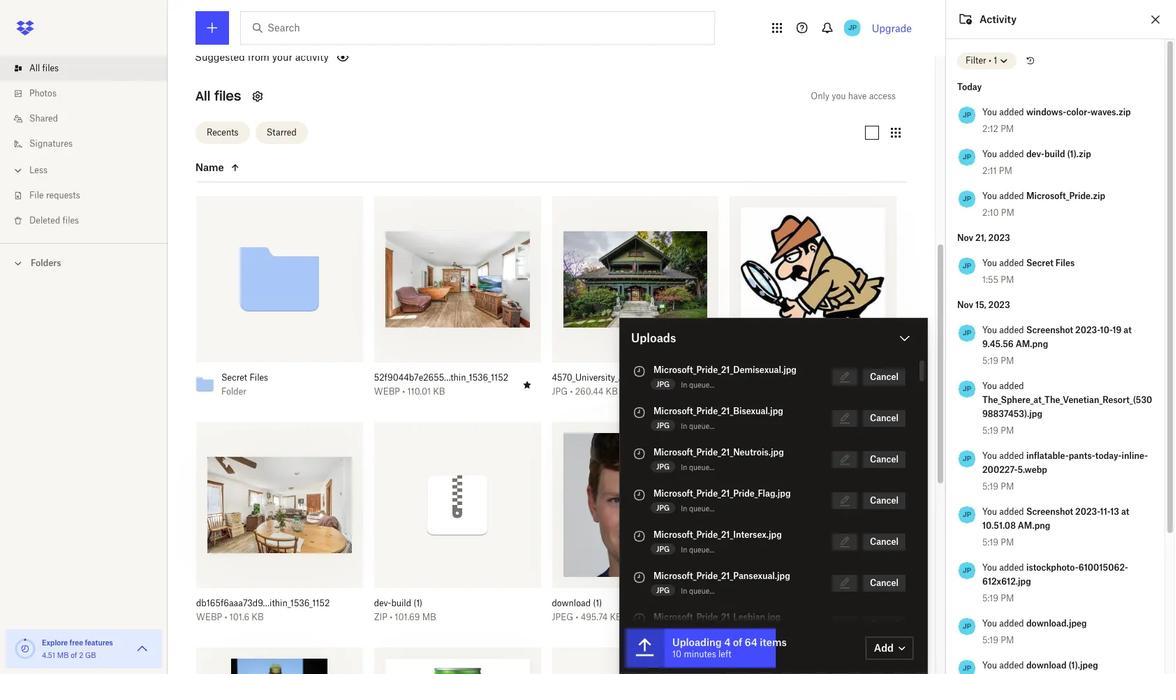 Task type: describe. For each thing, give the bounding box(es) containing it.
52f9044b7e2655…thin_1536_1152 button
[[374, 373, 510, 384]]

file, 4570_university_ave____pierre_galant_1.0.jpg row
[[547, 196, 719, 407]]

kb for jpg • 260.44 kb
[[606, 386, 618, 397]]

7 you from the top
[[983, 451, 997, 461]]

nov 15, 2023
[[958, 300, 1010, 310]]

microsoft_pride_21_bisexual.jpg
[[654, 406, 784, 416]]

microsoft_pride_21_lesbian.jpg cancel
[[654, 612, 899, 629]]

file requests link
[[11, 183, 168, 208]]

folders button
[[0, 252, 168, 273]]

starred button
[[255, 122, 308, 144]]

nov for nov 21, 2023
[[958, 233, 974, 243]]

jpeg inside download (1) jpeg • 495.74 kb
[[552, 612, 574, 623]]

download for •
[[730, 598, 769, 609]]

2:11
[[983, 166, 997, 176]]

activity
[[295, 51, 329, 63]]

13
[[1111, 506, 1120, 517]]

2 horizontal spatial files
[[214, 88, 241, 104]]

cancel for microsoft_pride_21_neutrois.jpg
[[870, 454, 899, 464]]

screenshot for 9.45.56
[[1027, 325, 1074, 335]]

5:19 pm for 10.51.08
[[983, 537, 1014, 548]]

cancel button for microsoft_pride_21_bisexual.jpg
[[863, 410, 906, 427]]

jp for the_sphere_at_the_venetian_resort_(530 98837453).jpg
[[963, 384, 972, 393]]

only
[[811, 91, 830, 101]]

cancel button for microsoft_pride_21_intersex.jpg
[[863, 534, 906, 550]]

jp for dev-build (1).zip
[[963, 152, 972, 161]]

folder settings image
[[250, 88, 266, 104]]

added inside you added windows-color-waves.zip 2:12 pm
[[1000, 107, 1024, 117]]

screenshot 2023-11-13 at 10.51.08 am.png
[[983, 506, 1130, 531]]

left
[[719, 649, 732, 659]]

upload pending image for microsoft_pride_21_demisexual.jpg
[[631, 363, 648, 380]]

52f9044b7e2655…thin_1536_1152
[[374, 373, 509, 383]]

11 you from the top
[[983, 660, 997, 671]]

2
[[79, 651, 83, 659]]

cancel for microsoft_pride_21_pansexual.jpg
[[870, 578, 899, 588]]

jp inside dropdown button
[[848, 23, 857, 32]]

101.69
[[395, 612, 420, 623]]

upgrade link
[[872, 22, 912, 34]]

4.51
[[42, 651, 55, 659]]

suggested from your activity
[[195, 51, 329, 63]]

5:19 for istockphoto-610015062- 612x612.jpg
[[983, 593, 999, 603]]

pm inside you added secret files 1:55 pm
[[1001, 275, 1014, 285]]

4
[[724, 636, 731, 648]]

file, inflatable-pants-today-inline-200227-5.webp row
[[196, 647, 363, 674]]

cancel button for microsoft_pride_21_pansexual.jpg
[[863, 575, 906, 592]]

• right activity
[[351, 56, 354, 66]]

less
[[29, 165, 48, 175]]

rewind this folder image
[[1026, 55, 1037, 66]]

in for microsoft_pride_21_pride_flag.jpg
[[681, 504, 687, 513]]

in for microsoft_pride_21_pansexual.jpg
[[681, 587, 687, 595]]

free
[[70, 638, 83, 647]]

of inside uploading 4 of 64 items 10 minutes left
[[733, 636, 743, 648]]

jpg inside 4570_university_…ierre_galant_1.0 jpg • 260.44 kb
[[552, 386, 568, 397]]

you added download.jpeg 5:19 pm
[[983, 618, 1087, 645]]

microsoft_pride_21_pride_flag.jpg
[[654, 488, 791, 499]]

pm inside you added windows-color-waves.zip 2:12 pm
[[1001, 124, 1014, 134]]

1 horizontal spatial all
[[196, 88, 211, 104]]

inflatable-pants-today-inline- 200227-5.webp
[[983, 451, 1148, 475]]

you added secret files 1:55 pm
[[983, 258, 1075, 285]]

queue... for microsoft_pride_21_intersex.jpg
[[689, 546, 715, 554]]

4570_university_…ierre_galant_1.0 jpg • 260.44 kb
[[552, 373, 687, 397]]

of inside explore free features 4.51 mb of 2 gb
[[71, 651, 77, 659]]

suggested
[[195, 51, 245, 63]]

8 added from the top
[[1000, 506, 1024, 517]]

microsoft_pride_21_neutrois.jpg
[[654, 447, 784, 458]]

file
[[29, 190, 44, 200]]

cancel button for microsoft_pride_21_demisexual.jpg
[[863, 369, 906, 386]]

download button
[[730, 598, 866, 609]]

dev-build (1) zip • 101.69 mb
[[374, 598, 436, 623]]

db165f6aaa73d9…ithin_1536_1152 button
[[196, 598, 332, 609]]

4 5:19 pm from the top
[[983, 593, 1014, 603]]

in for microsoft_pride_21_bisexual.jpg
[[681, 422, 687, 430]]

dev- inside you added dev-build (1).zip 2:11 pm
[[1027, 149, 1045, 159]]

uploading
[[673, 636, 722, 648]]

you inside you added microsoft_pride.zip 2:10 pm
[[983, 191, 997, 201]]

jp for inflatable-pants-today-inline- 200227-5.webp
[[963, 454, 972, 463]]

files for all files 'link'
[[42, 63, 59, 73]]

shared link
[[11, 106, 168, 131]]

pm down 9.45.56
[[1001, 356, 1014, 366]]

file, download (1).jpeg row
[[547, 422, 719, 633]]

dev-build (1) button
[[374, 598, 510, 609]]

istockphoto-610015062- 612x612.jpg
[[983, 562, 1129, 587]]

folder, secret files row
[[191, 196, 363, 407]]

upgrade
[[872, 22, 912, 34]]

today-
[[1096, 451, 1122, 461]]

you inside you added windows-color-waves.zip 2:12 pm
[[983, 107, 997, 117]]

5:19 pm for 5.webp
[[983, 481, 1014, 492]]

recents button
[[196, 122, 250, 144]]

file, dev-build (1).zip row
[[369, 422, 541, 633]]

folders
[[31, 258, 61, 268]]

from
[[248, 51, 270, 63]]

uploading 4 of 64 items 10 minutes left
[[673, 636, 787, 659]]

upload pending image for microsoft_pride_21_pride_flag.jpg
[[631, 487, 648, 504]]

microsoft_pride_21_pansexual.jpg
[[654, 571, 791, 581]]

• inside db165f6aaa73d9…ithin_1536_1152 webp • 101.6 kb
[[225, 612, 227, 623]]

110.01
[[408, 386, 431, 397]]

color-
[[1067, 107, 1091, 117]]

dropbox for jpg • dropbox
[[356, 56, 390, 66]]

upload pending image for microsoft_pride_21_intersex.jpg
[[631, 528, 648, 545]]

5:19 inside the you added the_sphere_at_the_venetian_resort_(530 98837453).jpg 5:19 pm
[[983, 425, 999, 436]]

cancel for microsoft_pride_21_demisexual.jpg
[[870, 372, 899, 382]]

file requests
[[29, 190, 80, 200]]

added inside you added download.jpeg 5:19 pm
[[1000, 618, 1024, 629]]

file, download.jpeg row
[[725, 422, 897, 633]]

am.png for 9.45.56
[[1016, 339, 1049, 349]]

cancel button for microsoft_pride_21_pride_flag.jpg
[[863, 492, 906, 509]]

(1).zip
[[1068, 149, 1092, 159]]

files inside you added secret files 1:55 pm
[[1056, 258, 1075, 268]]

dev- inside dev-build (1) zip • 101.69 mb
[[374, 598, 391, 609]]

98837453).jpg
[[983, 409, 1043, 419]]

you
[[832, 91, 846, 101]]

download for jpeg
[[552, 598, 591, 609]]

uploading file status
[[626, 629, 665, 670]]

• inside dev-build (1) zip • 101.69 mb
[[390, 612, 393, 623]]

2:10
[[983, 207, 999, 218]]

in for microsoft_pride_21_demisexual.jpg
[[681, 381, 687, 389]]

5 upload pending image from the top
[[631, 610, 648, 627]]

activity
[[980, 13, 1017, 25]]

queue... for microsoft_pride_21_bisexual.jpg
[[689, 422, 715, 430]]

deleted
[[29, 215, 60, 226]]

secret files folder
[[221, 373, 268, 397]]

deleted files link
[[11, 208, 168, 233]]

items
[[760, 636, 787, 648]]

file, 52f9044b7e2655d26eb85c0b2abdc392-uncropped_scaled_within_1536_1152.webp row
[[369, 196, 541, 407]]

52f9044b7e2655…thin_1536_1152 webp • 110.01 kb
[[374, 373, 509, 397]]

cancel for microsoft_pride_21_pride_flag.jpg
[[870, 495, 899, 506]]

11-
[[1101, 506, 1111, 517]]

jpg for microsoft_pride_21_neutrois.jpg
[[657, 462, 670, 471]]

screenshot 2023-10-19 at 9.45.56 am.png
[[983, 325, 1132, 349]]

in queue... for microsoft_pride_21_pride_flag.jpg
[[681, 504, 715, 513]]

file, istockphoto-610015062-612x612.jpg row
[[374, 647, 541, 674]]

10.51.08
[[983, 520, 1016, 531]]

all files link
[[11, 56, 168, 81]]

9 you from the top
[[983, 562, 997, 573]]

in for microsoft_pride_21_intersex.jpg
[[681, 546, 687, 554]]

jpg for microsoft_pride_21_pansexual.jpg
[[657, 586, 670, 594]]

pm inside you added download.jpeg 5:19 pm
[[1001, 635, 1014, 645]]

inline-
[[1122, 451, 1148, 461]]

close right sidebar image
[[1148, 11, 1164, 28]]

2023- for 11-
[[1076, 506, 1101, 517]]

all inside all files 'link'
[[29, 63, 40, 73]]

name button
[[196, 159, 313, 176]]

signatures link
[[11, 131, 168, 156]]

• inside download (1) jpeg • 495.74 kb
[[576, 612, 579, 623]]

jp for windows-color-waves.zip
[[963, 110, 972, 119]]

in queue... for microsoft_pride_21_neutrois.jpg
[[681, 463, 715, 471]]

5 you from the top
[[983, 325, 997, 335]]

access
[[869, 91, 896, 101]]

uploading file image
[[626, 629, 665, 668]]

at for screenshot 2023-10-19 at 9.45.56 am.png
[[1124, 325, 1132, 335]]

2 horizontal spatial download
[[1027, 660, 1067, 671]]

1703238 button
[[730, 373, 866, 384]]

21,
[[976, 233, 987, 243]]

at for screenshot 2023-11-13 at 10.51.08 am.png
[[1122, 506, 1130, 517]]

explore free features 4.51 mb of 2 gb
[[42, 638, 113, 659]]

photos link
[[11, 81, 168, 106]]

2:12
[[983, 124, 999, 134]]

in queue... for microsoft_pride_21_demisexual.jpg
[[681, 381, 715, 389]]

download (1) button
[[552, 598, 688, 609]]

7 added from the top
[[1000, 451, 1024, 461]]

you added for 5.webp
[[983, 451, 1027, 461]]

5:19 for inflatable-pants-today-inline- 200227-5.webp
[[983, 481, 999, 492]]

Search in folder "Dropbox" text field
[[268, 20, 686, 36]]

pm down 200227-
[[1001, 481, 1014, 492]]

nov 21, 2023
[[958, 233, 1010, 243]]



Task type: vqa. For each thing, say whether or not it's contained in the screenshot.
THE to the left
no



Task type: locate. For each thing, give the bounding box(es) containing it.
0 vertical spatial dev-
[[1027, 149, 1045, 159]]

you inside you added secret files 1:55 pm
[[983, 258, 997, 268]]

495.74
[[581, 612, 608, 623]]

• inside 52f9044b7e2655…thin_1536_1152 webp • 110.01 kb
[[403, 386, 405, 397]]

2 (1) from the left
[[593, 598, 602, 609]]

2023 for nov 15, 2023
[[989, 300, 1010, 310]]

0 horizontal spatial all files
[[29, 63, 59, 73]]

queue... down microsoft_pride_21_pansexual.jpg
[[689, 587, 715, 595]]

1 in from the top
[[681, 381, 687, 389]]

11 added from the top
[[1000, 660, 1024, 671]]

you added up 9.45.56
[[983, 325, 1027, 335]]

files for the deleted files link
[[63, 215, 79, 226]]

4 you added from the top
[[983, 562, 1027, 573]]

queue... for microsoft_pride_21_neutrois.jpg
[[689, 463, 715, 471]]

in queue... for microsoft_pride_21_pansexual.jpg
[[681, 587, 715, 595]]

5:19 down 10.51.08
[[983, 537, 999, 548]]

screenshot
[[1027, 325, 1074, 335], [1027, 506, 1074, 517]]

jpg down microsoft_pride_21_pride_flag.jpg
[[657, 504, 670, 512]]

2 screenshot from the top
[[1027, 506, 1074, 517]]

0 horizontal spatial download
[[552, 598, 591, 609]]

• left 101.6
[[225, 612, 227, 623]]

260.44
[[575, 386, 604, 397]]

of right 4
[[733, 636, 743, 648]]

101.6
[[230, 612, 249, 623]]

download.jpeg
[[1027, 618, 1087, 629]]

you inside the you added the_sphere_at_the_venetian_resort_(530 98837453).jpg 5:19 pm
[[983, 381, 997, 391]]

dropbox for folder • dropbox
[[255, 56, 289, 66]]

(1) up 495.74
[[593, 598, 602, 609]]

kb inside 4570_university_…ierre_galant_1.0 jpg • 260.44 kb
[[606, 386, 618, 397]]

of
[[733, 636, 743, 648], [71, 651, 77, 659]]

•
[[989, 55, 992, 66], [250, 56, 253, 66], [351, 56, 354, 66], [403, 386, 405, 397], [570, 386, 573, 397], [225, 612, 227, 623], [390, 612, 393, 623], [576, 612, 579, 623], [754, 612, 757, 623]]

2 you from the top
[[983, 149, 997, 159]]

uploads alert
[[620, 318, 928, 674]]

in queue... down microsoft_pride_21_pansexual.jpg
[[681, 587, 715, 595]]

jpg left 260.44
[[552, 386, 568, 397]]

kb inside db165f6aaa73d9…ithin_1536_1152 webp • 101.6 kb
[[252, 612, 264, 623]]

upload pending image for microsoft_pride_21_pansexual.jpg
[[631, 569, 648, 586]]

0 vertical spatial files
[[1056, 258, 1075, 268]]

secret
[[1027, 258, 1054, 268], [221, 373, 247, 383]]

upload pending image for microsoft_pride_21_neutrois.jpg
[[631, 446, 648, 462]]

5:19 for screenshot 2023-10-19 at 9.45.56 am.png
[[983, 356, 999, 366]]

mb inside dev-build (1) zip • 101.69 mb
[[422, 612, 436, 623]]

queue... down the microsoft_pride_21_neutrois.jpg
[[689, 463, 715, 471]]

all up 'recents'
[[196, 88, 211, 104]]

screenshot for 10.51.08
[[1027, 506, 1074, 517]]

1 5:19 from the top
[[983, 356, 999, 366]]

jp for secret files
[[963, 261, 972, 270]]

pm up you added download (1).jpeg
[[1001, 635, 1014, 645]]

signatures
[[29, 138, 73, 149]]

add
[[874, 642, 894, 654]]

1 horizontal spatial download
[[730, 598, 769, 609]]

1 vertical spatial dev-
[[374, 598, 391, 609]]

upload pending image for microsoft_pride_21_bisexual.jpg
[[631, 404, 648, 421]]

you up 2:11
[[983, 149, 997, 159]]

you added dev-build (1).zip 2:11 pm
[[983, 149, 1092, 176]]

queue... down microsoft_pride_21_intersex.jpg
[[689, 546, 715, 554]]

4 cancel from the top
[[870, 495, 899, 506]]

10
[[673, 649, 682, 659]]

0 vertical spatial all files
[[29, 63, 59, 73]]

files
[[42, 63, 59, 73], [214, 88, 241, 104], [63, 215, 79, 226]]

10 added from the top
[[1000, 618, 1024, 629]]

1 vertical spatial all files
[[196, 88, 241, 104]]

1 cancel from the top
[[870, 372, 899, 382]]

screenshot inside screenshot 2023-11-13 at 10.51.08 am.png
[[1027, 506, 1074, 517]]

added up 10.51.08
[[1000, 506, 1024, 517]]

5:19 pm down 9.45.56
[[983, 356, 1014, 366]]

in up microsoft_pride_21_bisexual.jpg
[[681, 381, 687, 389]]

added inside you added microsoft_pride.zip 2:10 pm
[[1000, 191, 1024, 201]]

uploads
[[631, 331, 676, 345]]

0 vertical spatial upload pending image
[[631, 363, 648, 380]]

microsoft_pride.zip
[[1027, 191, 1106, 201]]

0 horizontal spatial jpeg
[[552, 612, 574, 623]]

in queue... down microsoft_pride_21_bisexual.jpg
[[681, 422, 715, 430]]

kb down 52f9044b7e2655…thin_1536_1152 button
[[433, 386, 445, 397]]

2023- left 19
[[1076, 325, 1101, 335]]

1 vertical spatial all
[[196, 88, 211, 104]]

nov left 21, at the right of page
[[958, 233, 974, 243]]

deleted files
[[29, 215, 79, 226]]

1 screenshot from the top
[[1027, 325, 1074, 335]]

build up the 101.69
[[391, 598, 411, 609]]

2023- for 10-
[[1076, 325, 1101, 335]]

queue...
[[689, 381, 715, 389], [689, 422, 715, 430], [689, 463, 715, 471], [689, 504, 715, 513], [689, 546, 715, 554], [689, 587, 715, 595]]

in queue... down microsoft_pride_21_pride_flag.jpg
[[681, 504, 715, 513]]

minutes
[[684, 649, 716, 659]]

jpg down microsoft_pride_21_intersex.jpg
[[657, 545, 670, 553]]

3 upload pending image from the top
[[631, 487, 648, 504]]

jpg for microsoft_pride_21_intersex.jpg
[[657, 545, 670, 553]]

3 queue... from the top
[[689, 463, 715, 471]]

build left (1).zip
[[1045, 149, 1066, 159]]

1 jpeg from the left
[[552, 612, 574, 623]]

jpeg left 495.74
[[552, 612, 574, 623]]

screenshot down 5.webp
[[1027, 506, 1074, 517]]

6 in from the top
[[681, 587, 687, 595]]

5 added from the top
[[1000, 325, 1024, 335]]

you inside you added dev-build (1).zip 2:11 pm
[[983, 149, 997, 159]]

1 2023 from the top
[[989, 233, 1010, 243]]

kb inside 52f9044b7e2655…thin_1536_1152 webp • 110.01 kb
[[433, 386, 445, 397]]

1 horizontal spatial jpeg
[[730, 612, 752, 623]]

filter
[[966, 55, 987, 66]]

5:19 down 612x612.jpg
[[983, 593, 999, 603]]

you up 9.45.56
[[983, 325, 997, 335]]

list
[[0, 47, 168, 243]]

queue... for microsoft_pride_21_demisexual.jpg
[[689, 381, 715, 389]]

0 vertical spatial all
[[29, 63, 40, 73]]

• left 260.44
[[570, 386, 573, 397]]

1 vertical spatial upload pending image
[[631, 528, 648, 545]]

(1)
[[414, 598, 423, 609], [593, 598, 602, 609]]

photos
[[29, 88, 57, 98]]

4570_university_…ierre_galant_1.0 button
[[552, 373, 688, 384]]

at right 13
[[1122, 506, 1130, 517]]

all files list item
[[0, 56, 168, 81]]

0 vertical spatial mb
[[422, 612, 436, 623]]

kb inside download (1) jpeg • 495.74 kb
[[610, 612, 622, 623]]

1 dropbox from the left
[[255, 56, 289, 66]]

(1) inside download (1) jpeg • 495.74 kb
[[593, 598, 602, 609]]

pm right the 2:12
[[1001, 124, 1014, 134]]

files inside 'link'
[[42, 63, 59, 73]]

pm down 612x612.jpg
[[1001, 593, 1014, 603]]

9 added from the top
[[1000, 562, 1024, 573]]

added left windows-
[[1000, 107, 1024, 117]]

2023 right 15,
[[989, 300, 1010, 310]]

waves.zip
[[1091, 107, 1131, 117]]

1 horizontal spatial secret
[[1027, 258, 1054, 268]]

1 vertical spatial 2023-
[[1076, 506, 1101, 517]]

5 5:19 from the top
[[983, 593, 999, 603]]

at inside screenshot 2023-11-13 at 10.51.08 am.png
[[1122, 506, 1130, 517]]

pm inside you added dev-build (1).zip 2:11 pm
[[999, 166, 1013, 176]]

2 cancel button from the top
[[863, 410, 906, 427]]

you added up 200227-
[[983, 451, 1027, 461]]

jpg down uploads
[[657, 380, 670, 388]]

at right 19
[[1124, 325, 1132, 335]]

db165f6aaa73d9…ithin_1536_1152 webp • 101.6 kb
[[196, 598, 330, 623]]

0 horizontal spatial (1)
[[414, 598, 423, 609]]

pm right 2:10
[[1001, 207, 1015, 218]]

2023 right 21, at the right of page
[[989, 233, 1010, 243]]

2023
[[989, 233, 1010, 243], [989, 300, 1010, 310]]

your
[[272, 51, 293, 63]]

only you have access
[[811, 91, 896, 101]]

download
[[552, 598, 591, 609], [730, 598, 769, 609], [1027, 660, 1067, 671]]

added up 200227-
[[1000, 451, 1024, 461]]

you inside you added download.jpeg 5:19 pm
[[983, 618, 997, 629]]

pm down 10.51.08
[[1001, 537, 1014, 548]]

added down you added dev-build (1).zip 2:11 pm
[[1000, 191, 1024, 201]]

5:19 down 98837453).jpg
[[983, 425, 999, 436]]

4 added from the top
[[1000, 258, 1024, 268]]

jpg down the microsoft_pride_21_neutrois.jpg
[[657, 462, 670, 471]]

0 vertical spatial screenshot
[[1027, 325, 1074, 335]]

• left 1
[[989, 55, 992, 66]]

cancel for microsoft_pride_21_intersex.jpg
[[870, 536, 899, 547]]

0 horizontal spatial dev-
[[374, 598, 391, 609]]

webp for webp • 101.6 kb
[[196, 612, 222, 623]]

19
[[1113, 325, 1122, 335]]

1 cancel button from the top
[[863, 369, 906, 386]]

10-
[[1101, 325, 1113, 335]]

2 2023- from the top
[[1076, 506, 1101, 517]]

6 in queue... from the top
[[681, 587, 715, 595]]

you added for 9.45.56
[[983, 325, 1027, 335]]

screenshot inside screenshot 2023-10-19 at 9.45.56 am.png
[[1027, 325, 1074, 335]]

zip
[[374, 612, 388, 623]]

jpg down microsoft_pride_21_bisexual.jpg
[[657, 421, 670, 430]]

pm inside you added microsoft_pride.zip 2:10 pm
[[1001, 207, 1015, 218]]

1 you added from the top
[[983, 325, 1027, 335]]

added up 9.45.56
[[1000, 325, 1024, 335]]

you up 1:55
[[983, 258, 997, 268]]

in down the microsoft_pride_21_neutrois.jpg
[[681, 463, 687, 471]]

200227-
[[983, 464, 1018, 475]]

kb for webp • 110.01 kb
[[433, 386, 445, 397]]

file, microsoft_pride.zip row
[[552, 647, 719, 674]]

pm right 2:11
[[999, 166, 1013, 176]]

jpg for microsoft_pride_21_pride_flag.jpg
[[657, 504, 670, 512]]

3 in from the top
[[681, 463, 687, 471]]

1 vertical spatial of
[[71, 651, 77, 659]]

in queue... for microsoft_pride_21_intersex.jpg
[[681, 546, 715, 554]]

folder • dropbox button
[[223, 56, 298, 67]]

(1).jpeg
[[1069, 660, 1099, 671]]

1 vertical spatial mb
[[57, 651, 69, 659]]

0 vertical spatial 2023
[[989, 233, 1010, 243]]

1 nov from the top
[[958, 233, 974, 243]]

5 in from the top
[[681, 546, 687, 554]]

pants-
[[1069, 451, 1096, 461]]

cancel for microsoft_pride_21_bisexual.jpg
[[870, 413, 899, 423]]

4 in from the top
[[681, 504, 687, 513]]

2 you added from the top
[[983, 451, 1027, 461]]

4 in queue... from the top
[[681, 504, 715, 513]]

am.png inside screenshot 2023-10-19 at 9.45.56 am.png
[[1016, 339, 1049, 349]]

9.45.56
[[983, 339, 1014, 349]]

1 vertical spatial 2023
[[989, 300, 1010, 310]]

1 queue... from the top
[[689, 381, 715, 389]]

kb down download button
[[789, 612, 801, 623]]

kb for jpeg • 495.25 kb
[[789, 612, 801, 623]]

0 vertical spatial nov
[[958, 233, 974, 243]]

added inside the you added the_sphere_at_the_venetian_resort_(530 98837453).jpg 5:19 pm
[[1000, 381, 1024, 391]]

dropbox image
[[11, 14, 39, 42]]

1 vertical spatial webp
[[196, 612, 222, 623]]

in down microsoft_pride_21_bisexual.jpg
[[681, 422, 687, 430]]

2 queue... from the top
[[689, 422, 715, 430]]

jp for screenshot 2023-10-19 at 9.45.56 am.png
[[963, 328, 972, 337]]

0 horizontal spatial all
[[29, 63, 40, 73]]

4 5:19 from the top
[[983, 537, 999, 548]]

0 horizontal spatial secret
[[221, 373, 247, 383]]

dev-
[[1027, 149, 1045, 159], [374, 598, 391, 609]]

0 vertical spatial build
[[1045, 149, 1066, 159]]

you added windows-color-waves.zip 2:12 pm
[[983, 107, 1131, 134]]

pm inside the you added the_sphere_at_the_venetian_resort_(530 98837453).jpg 5:19 pm
[[1001, 425, 1014, 436]]

1 vertical spatial folder
[[221, 386, 246, 397]]

(1) inside dev-build (1) zip • 101.69 mb
[[414, 598, 423, 609]]

• inside 4570_university_…ierre_galant_1.0 jpg • 260.44 kb
[[570, 386, 573, 397]]

(1) up the 101.69
[[414, 598, 423, 609]]

build inside dev-build (1) zip • 101.69 mb
[[391, 598, 411, 609]]

612x612.jpg
[[983, 576, 1032, 587]]

less image
[[11, 163, 25, 177]]

3 5:19 from the top
[[983, 481, 999, 492]]

gb
[[85, 651, 96, 659]]

1 vertical spatial nov
[[958, 300, 974, 310]]

am.png inside screenshot 2023-11-13 at 10.51.08 am.png
[[1018, 520, 1051, 531]]

you up the 2:12
[[983, 107, 997, 117]]

10 you from the top
[[983, 618, 997, 629]]

6 cancel button from the top
[[863, 575, 906, 592]]

added down you added download.jpeg 5:19 pm
[[1000, 660, 1024, 671]]

in for microsoft_pride_21_neutrois.jpg
[[681, 463, 687, 471]]

3 you added from the top
[[983, 506, 1027, 517]]

filter • 1
[[966, 55, 998, 66]]

1 horizontal spatial of
[[733, 636, 743, 648]]

queue... down microsoft_pride_21_bisexual.jpg
[[689, 422, 715, 430]]

1 vertical spatial am.png
[[1018, 520, 1051, 531]]

microsoft_pride_21_demisexual.jpg
[[654, 365, 797, 375]]

0 vertical spatial am.png
[[1016, 339, 1049, 349]]

5 cancel button from the top
[[863, 534, 906, 550]]

2 5:19 pm from the top
[[983, 481, 1014, 492]]

download inside download jpeg • 495.25 kb
[[730, 598, 769, 609]]

webp left 110.01
[[374, 386, 400, 397]]

all files up the photos
[[29, 63, 59, 73]]

quota usage element
[[14, 638, 36, 660]]

queue... for microsoft_pride_21_pansexual.jpg
[[689, 587, 715, 595]]

2 nov from the top
[[958, 300, 974, 310]]

nov for nov 15, 2023
[[958, 300, 974, 310]]

5:19 pm for 9.45.56
[[983, 356, 1014, 366]]

jpg up download (1) button
[[657, 586, 670, 594]]

0 vertical spatial 2023-
[[1076, 325, 1101, 335]]

am.png right 9.45.56
[[1016, 339, 1049, 349]]

jpg
[[333, 56, 349, 66], [657, 380, 670, 388], [552, 386, 568, 397], [657, 421, 670, 430], [657, 462, 670, 471], [657, 504, 670, 512], [657, 545, 670, 553], [657, 586, 670, 594]]

you added the_sphere_at_the_venetian_resort_(530 98837453).jpg 5:19 pm
[[983, 381, 1153, 436]]

• inside download jpeg • 495.25 kb
[[754, 612, 757, 623]]

1 vertical spatial secret
[[221, 373, 247, 383]]

1
[[994, 55, 998, 66]]

0 horizontal spatial mb
[[57, 651, 69, 659]]

you up 2:10
[[983, 191, 997, 201]]

folder inside folder • dropbox button
[[223, 56, 248, 66]]

in queue... down microsoft_pride_21_demisexual.jpg
[[681, 381, 715, 389]]

5:19 for screenshot 2023-11-13 at 10.51.08 am.png
[[983, 537, 999, 548]]

1 horizontal spatial webp
[[374, 386, 400, 397]]

webp
[[374, 386, 400, 397], [196, 612, 222, 623]]

1 vertical spatial build
[[391, 598, 411, 609]]

dev- down you added windows-color-waves.zip 2:12 pm on the right top
[[1027, 149, 1045, 159]]

at
[[1124, 325, 1132, 335], [1122, 506, 1130, 517]]

files right deleted
[[63, 215, 79, 226]]

1 added from the top
[[1000, 107, 1024, 117]]

6 5:19 from the top
[[983, 635, 999, 645]]

1 horizontal spatial mb
[[422, 612, 436, 623]]

0 vertical spatial of
[[733, 636, 743, 648]]

build inside you added dev-build (1).zip 2:11 pm
[[1045, 149, 1066, 159]]

2 upload pending image from the top
[[631, 528, 648, 545]]

jpg inside button
[[333, 56, 349, 66]]

in queue... for microsoft_pride_21_bisexual.jpg
[[681, 422, 715, 430]]

• left 'your'
[[250, 56, 253, 66]]

3 added from the top
[[1000, 191, 1024, 201]]

you added up 10.51.08
[[983, 506, 1027, 517]]

mb down dev-build (1) button
[[422, 612, 436, 623]]

2 dropbox from the left
[[356, 56, 390, 66]]

1 vertical spatial files
[[214, 88, 241, 104]]

0 vertical spatial folder
[[223, 56, 248, 66]]

cancel button for microsoft_pride_21_neutrois.jpg
[[863, 451, 906, 468]]

all files up 'recents'
[[196, 88, 241, 104]]

pm
[[1001, 124, 1014, 134], [999, 166, 1013, 176], [1001, 207, 1015, 218], [1001, 275, 1014, 285], [1001, 356, 1014, 366], [1001, 425, 1014, 436], [1001, 481, 1014, 492], [1001, 537, 1014, 548], [1001, 593, 1014, 603], [1001, 635, 1014, 645]]

3 cancel from the top
[[870, 454, 899, 464]]

1 horizontal spatial all files
[[196, 88, 241, 104]]

secret inside the "secret files folder"
[[221, 373, 247, 383]]

• right zip
[[390, 612, 393, 623]]

1 vertical spatial at
[[1122, 506, 1130, 517]]

upload pending image
[[631, 404, 648, 421], [631, 446, 648, 462], [631, 487, 648, 504], [631, 569, 648, 586], [631, 610, 648, 627]]

you up 200227-
[[983, 451, 997, 461]]

3 5:19 pm from the top
[[983, 537, 1014, 548]]

1 upload pending image from the top
[[631, 363, 648, 380]]

am.png right 10.51.08
[[1018, 520, 1051, 531]]

0 vertical spatial files
[[42, 63, 59, 73]]

2 vertical spatial files
[[63, 215, 79, 226]]

610015062-
[[1079, 562, 1129, 573]]

features
[[85, 638, 113, 647]]

4 queue... from the top
[[689, 504, 715, 513]]

jp for istockphoto-610015062- 612x612.jpg
[[963, 566, 972, 575]]

2023- inside screenshot 2023-10-19 at 9.45.56 am.png
[[1076, 325, 1101, 335]]

explore
[[42, 638, 68, 647]]

folder inside the "secret files folder"
[[221, 386, 246, 397]]

download down you added download.jpeg 5:19 pm
[[1027, 660, 1067, 671]]

5 in queue... from the top
[[681, 546, 715, 554]]

jpg • dropbox
[[333, 56, 390, 66]]

folder
[[223, 56, 248, 66], [221, 386, 246, 397]]

db165f6aaa73d9…ithin_1536_1152
[[196, 598, 330, 609]]

6 you from the top
[[983, 381, 997, 391]]

1 horizontal spatial files
[[63, 215, 79, 226]]

jpeg inside download jpeg • 495.25 kb
[[730, 612, 752, 623]]

3 you from the top
[[983, 191, 997, 201]]

0 horizontal spatial build
[[391, 598, 411, 609]]

5 cancel from the top
[[870, 536, 899, 547]]

you added microsoft_pride.zip 2:10 pm
[[983, 191, 1106, 218]]

2023- inside screenshot 2023-11-13 at 10.51.08 am.png
[[1076, 506, 1101, 517]]

0 vertical spatial at
[[1124, 325, 1132, 335]]

kb inside download jpeg • 495.25 kb
[[789, 612, 801, 623]]

screenshot left 10-
[[1027, 325, 1074, 335]]

all
[[29, 63, 40, 73], [196, 88, 211, 104]]

upload pending image
[[631, 363, 648, 380], [631, 528, 648, 545]]

jpg for microsoft_pride_21_bisexual.jpg
[[657, 421, 670, 430]]

1 (1) from the left
[[414, 598, 423, 609]]

3 cancel button from the top
[[863, 451, 906, 468]]

2 upload pending image from the top
[[631, 446, 648, 462]]

cancel inside microsoft_pride_21_lesbian.jpg cancel
[[870, 619, 899, 629]]

1 horizontal spatial (1)
[[593, 598, 602, 609]]

jp for download.jpeg
[[963, 622, 972, 631]]

kb down the 4570_university_…ierre_galant_1.0
[[606, 386, 618, 397]]

4 cancel button from the top
[[863, 492, 906, 509]]

0 horizontal spatial files
[[250, 373, 268, 383]]

queue... for microsoft_pride_21_pride_flag.jpg
[[689, 504, 715, 513]]

1 horizontal spatial files
[[1056, 258, 1075, 268]]

2023 for nov 21, 2023
[[989, 233, 1010, 243]]

webp for webp • 110.01 kb
[[374, 386, 400, 397]]

windows-
[[1027, 107, 1067, 117]]

you added up 612x612.jpg
[[983, 562, 1027, 573]]

inflatable-
[[1027, 451, 1069, 461]]

in queue... down the microsoft_pride_21_neutrois.jpg
[[681, 463, 715, 471]]

the_sphere_at_the_venetian_resort_(530
[[983, 395, 1153, 405]]

8 you from the top
[[983, 506, 997, 517]]

pm down 98837453).jpg
[[1001, 425, 1014, 436]]

1 vertical spatial files
[[250, 373, 268, 383]]

files left folder settings image on the top left of the page
[[214, 88, 241, 104]]

pm right 1:55
[[1001, 275, 1014, 285]]

2023-
[[1076, 325, 1101, 335], [1076, 506, 1101, 517]]

jp for microsoft_pride.zip
[[963, 194, 972, 203]]

5:19 down 200227-
[[983, 481, 999, 492]]

microsoft_pride_21_lesbian.jpg
[[654, 612, 781, 622]]

istockphoto-
[[1027, 562, 1079, 573]]

2 5:19 from the top
[[983, 425, 999, 436]]

4 upload pending image from the top
[[631, 569, 648, 586]]

webp left 101.6
[[196, 612, 222, 623]]

you added for 10.51.08
[[983, 506, 1027, 517]]

1 2023- from the top
[[1076, 325, 1101, 335]]

1 horizontal spatial dropbox
[[356, 56, 390, 66]]

1 you from the top
[[983, 107, 997, 117]]

requests
[[46, 190, 80, 200]]

5:19 inside you added download.jpeg 5:19 pm
[[983, 635, 999, 645]]

download inside download (1) jpeg • 495.74 kb
[[552, 598, 591, 609]]

2 in from the top
[[681, 422, 687, 430]]

in down microsoft_pride_21_pride_flag.jpg
[[681, 504, 687, 513]]

0 vertical spatial webp
[[374, 386, 400, 397]]

3 in queue... from the top
[[681, 463, 715, 471]]

files inside the "secret files folder"
[[250, 373, 268, 383]]

2 cancel from the top
[[870, 413, 899, 423]]

am.png for 10.51.08
[[1018, 520, 1051, 531]]

am.png
[[1016, 339, 1049, 349], [1018, 520, 1051, 531]]

5 queue... from the top
[[689, 546, 715, 554]]

6 added from the top
[[1000, 381, 1024, 391]]

0 horizontal spatial of
[[71, 651, 77, 659]]

dev- up zip
[[374, 598, 391, 609]]

added up 98837453).jpg
[[1000, 381, 1024, 391]]

2 in queue... from the top
[[681, 422, 715, 430]]

2 added from the top
[[1000, 149, 1024, 159]]

1 horizontal spatial dev-
[[1027, 149, 1045, 159]]

1 vertical spatial screenshot
[[1027, 506, 1074, 517]]

list containing all files
[[0, 47, 168, 243]]

64
[[745, 636, 758, 648]]

secret inside you added secret files 1:55 pm
[[1027, 258, 1054, 268]]

you up 98837453).jpg
[[983, 381, 997, 391]]

file, screenshot 2023-10-19 at 9.45.56 am.png row
[[730, 647, 897, 674]]

webp inside 52f9044b7e2655…thin_1536_1152 webp • 110.01 kb
[[374, 386, 400, 397]]

6 queue... from the top
[[689, 587, 715, 595]]

jpg right activity
[[333, 56, 349, 66]]

kb for webp • 101.6 kb
[[252, 612, 264, 623]]

in queue... down microsoft_pride_21_intersex.jpg
[[681, 546, 715, 554]]

1 upload pending image from the top
[[631, 404, 648, 421]]

5:19 pm down 200227-
[[983, 481, 1014, 492]]

1 5:19 pm from the top
[[983, 356, 1014, 366]]

added inside you added dev-build (1).zip 2:11 pm
[[1000, 149, 1024, 159]]

0 horizontal spatial files
[[42, 63, 59, 73]]

jpg • dropbox button
[[333, 56, 428, 67]]

jpg for microsoft_pride_21_demisexual.jpg
[[657, 380, 670, 388]]

4 you from the top
[[983, 258, 997, 268]]

5.webp
[[1018, 464, 1048, 475]]

0 vertical spatial secret
[[1027, 258, 1054, 268]]

0 horizontal spatial webp
[[196, 612, 222, 623]]

file, db165f6aaa73d95c9004256537e7037b-uncropped_scaled_within_1536_1152.webp row
[[191, 422, 363, 633]]

webp inside db165f6aaa73d9…ithin_1536_1152 webp • 101.6 kb
[[196, 612, 222, 623]]

at inside screenshot 2023-10-19 at 9.45.56 am.png
[[1124, 325, 1132, 335]]

5:19 down 9.45.56
[[983, 356, 999, 366]]

all files
[[29, 63, 59, 73], [196, 88, 241, 104]]

1 in queue... from the top
[[681, 381, 715, 389]]

5:19 pm down 10.51.08
[[983, 537, 1014, 548]]

added down you added windows-color-waves.zip 2:12 pm on the right top
[[1000, 149, 1024, 159]]

6 cancel from the top
[[870, 578, 899, 588]]

2 jpeg from the left
[[730, 612, 752, 623]]

folder • dropbox
[[223, 56, 289, 66]]

recents
[[207, 127, 239, 138]]

0 horizontal spatial dropbox
[[255, 56, 289, 66]]

file, 1703238.jpg row
[[725, 196, 897, 407]]

download up 495.25
[[730, 598, 769, 609]]

5:19 up you added download (1).jpeg
[[983, 635, 999, 645]]

secret files button
[[221, 373, 338, 384]]

added down 612x612.jpg
[[1000, 618, 1024, 629]]

7 cancel button from the top
[[863, 616, 906, 633]]

in down microsoft_pride_21_intersex.jpg
[[681, 546, 687, 554]]

• left 495.25
[[754, 612, 757, 623]]

2 2023 from the top
[[989, 300, 1010, 310]]

5:19
[[983, 356, 999, 366], [983, 425, 999, 436], [983, 481, 999, 492], [983, 537, 999, 548], [983, 593, 999, 603], [983, 635, 999, 645]]

jp for screenshot 2023-11-13 at 10.51.08 am.png
[[963, 510, 972, 519]]

mb
[[422, 612, 436, 623], [57, 651, 69, 659]]

kb down download (1) button
[[610, 612, 622, 623]]

1 horizontal spatial build
[[1045, 149, 1066, 159]]

15,
[[976, 300, 987, 310]]

nov left 15,
[[958, 300, 974, 310]]

added inside you added secret files 1:55 pm
[[1000, 258, 1024, 268]]

mb inside explore free features 4.51 mb of 2 gb
[[57, 651, 69, 659]]

7 cancel from the top
[[870, 619, 899, 629]]

all files inside 'link'
[[29, 63, 59, 73]]



